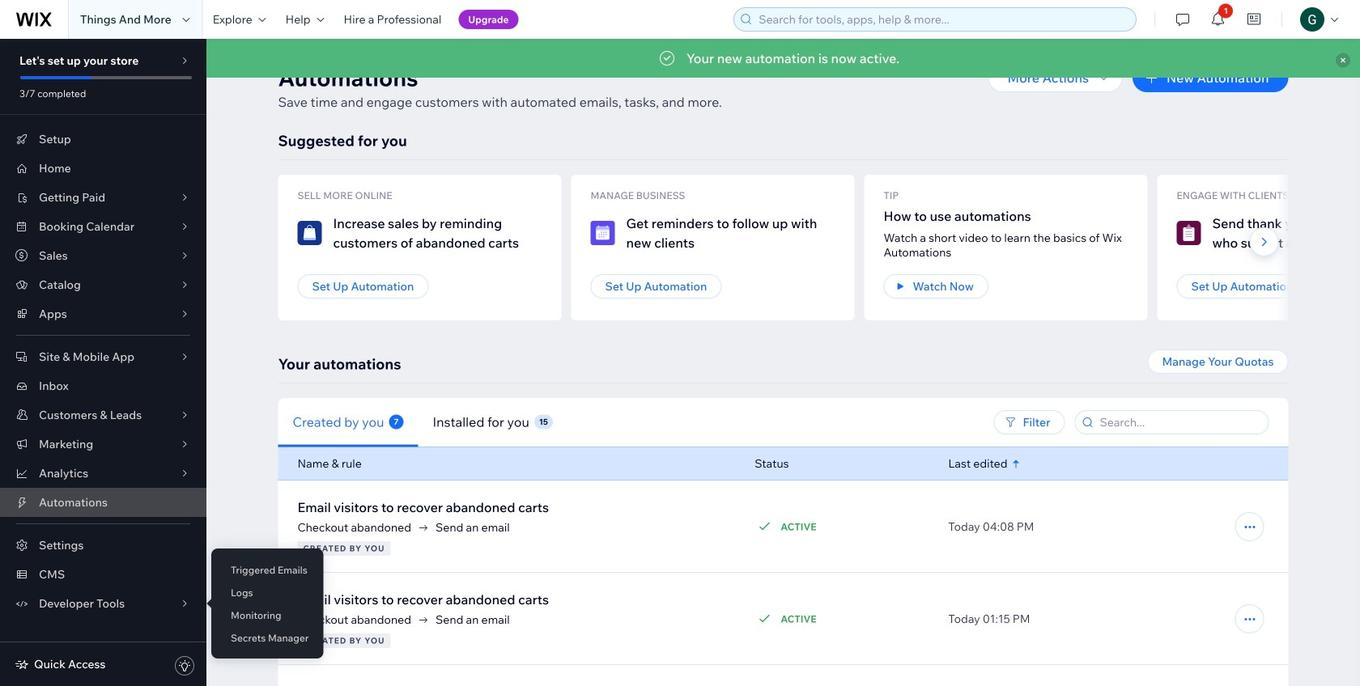 Task type: vqa. For each thing, say whether or not it's contained in the screenshot.
Search all conversations field
no



Task type: locate. For each thing, give the bounding box(es) containing it.
2 category image from the left
[[1177, 221, 1202, 245]]

1 horizontal spatial category image
[[1177, 221, 1202, 245]]

tab list
[[278, 398, 792, 448]]

Search... field
[[1096, 412, 1264, 434]]

0 horizontal spatial category image
[[298, 221, 322, 245]]

alert
[[207, 39, 1361, 78]]

sidebar element
[[0, 39, 207, 687]]

category image
[[298, 221, 322, 245], [1177, 221, 1202, 245]]

list
[[278, 175, 1361, 321]]



Task type: describe. For each thing, give the bounding box(es) containing it.
Search for tools, apps, help & more... field
[[754, 8, 1132, 31]]

category image
[[591, 221, 615, 245]]

1 category image from the left
[[298, 221, 322, 245]]



